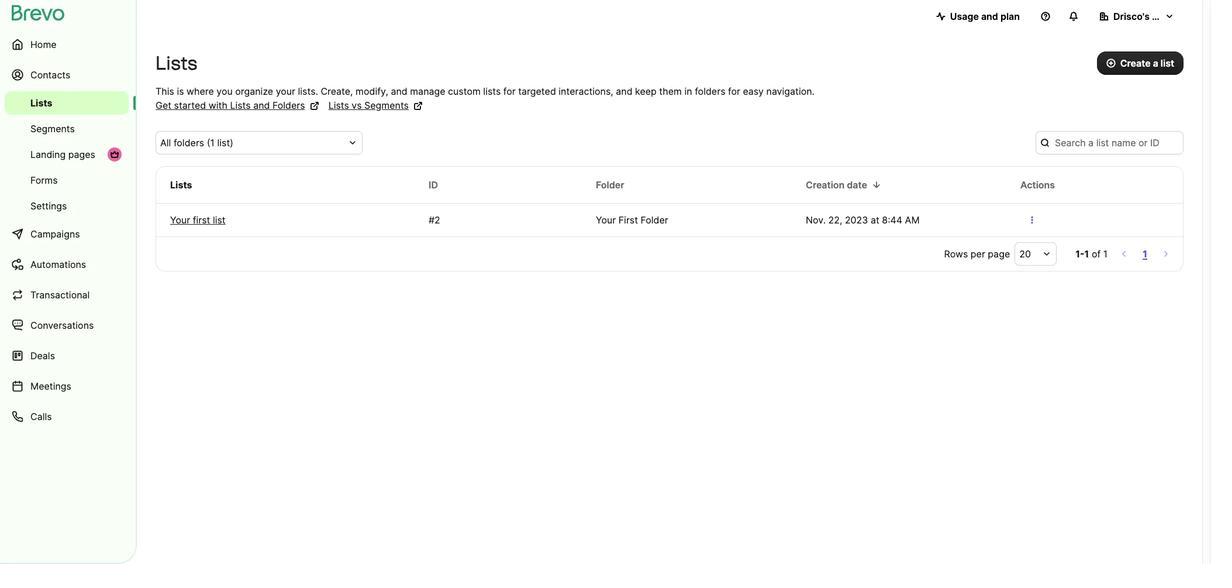 Task type: locate. For each thing, give the bounding box(es) containing it.
automations
[[30, 259, 86, 270]]

folder
[[596, 179, 625, 191], [641, 214, 669, 226]]

1 horizontal spatial list
[[1161, 57, 1175, 69]]

22,
[[829, 214, 843, 226]]

pages
[[68, 149, 95, 160]]

your for your first folder
[[596, 214, 616, 226]]

0 vertical spatial folders
[[695, 85, 726, 97]]

#
[[429, 214, 435, 226]]

and left keep in the right of the page
[[616, 85, 633, 97]]

2 for from the left
[[728, 85, 741, 97]]

campaigns
[[30, 228, 80, 240]]

folder right first
[[641, 214, 669, 226]]

(1
[[207, 137, 215, 149]]

lists inside "link"
[[230, 99, 251, 111]]

folders right in
[[695, 85, 726, 97]]

a
[[1154, 57, 1159, 69]]

lists
[[156, 52, 197, 74], [30, 97, 52, 109], [230, 99, 251, 111], [329, 99, 349, 111], [170, 179, 192, 191]]

0 horizontal spatial segments
[[30, 123, 75, 135]]

list
[[1161, 57, 1175, 69], [213, 214, 226, 226]]

Search a list name or ID search field
[[1036, 131, 1184, 154]]

2 your from the left
[[596, 214, 616, 226]]

0 vertical spatial list
[[1161, 57, 1175, 69]]

lists link
[[5, 91, 129, 115]]

home link
[[5, 30, 129, 59]]

dialog
[[1203, 0, 1212, 564], [1203, 0, 1212, 564]]

for left easy
[[728, 85, 741, 97]]

transactional link
[[5, 281, 129, 309]]

1 vertical spatial folders
[[174, 137, 204, 149]]

20
[[1020, 248, 1031, 260]]

2023
[[845, 214, 868, 226]]

for
[[504, 85, 516, 97], [728, 85, 741, 97]]

list inside button
[[1161, 57, 1175, 69]]

folders
[[695, 85, 726, 97], [174, 137, 204, 149]]

lists
[[483, 85, 501, 97]]

1 vertical spatial list
[[213, 214, 226, 226]]

0 horizontal spatial your
[[170, 214, 190, 226]]

folder up first
[[596, 179, 625, 191]]

1
[[1085, 248, 1090, 260], [1104, 248, 1108, 260], [1143, 248, 1148, 260]]

forms
[[30, 174, 58, 186]]

plan
[[1001, 11, 1020, 22]]

create a list
[[1121, 57, 1175, 69]]

nov. 22, 2023 at 8:44 am
[[806, 214, 920, 226]]

3 1 from the left
[[1143, 248, 1148, 260]]

your
[[276, 85, 295, 97]]

first
[[619, 214, 638, 226]]

lists down create,
[[329, 99, 349, 111]]

1 1 from the left
[[1085, 248, 1090, 260]]

drisco's
[[1114, 11, 1150, 22]]

landing pages link
[[5, 143, 129, 166]]

0 horizontal spatial list
[[213, 214, 226, 226]]

lists vs segments
[[329, 99, 409, 111]]

segments up landing
[[30, 123, 75, 135]]

1 vertical spatial segments
[[30, 123, 75, 135]]

and left the 'plan'
[[982, 11, 999, 22]]

landing pages
[[30, 149, 95, 160]]

this
[[156, 85, 174, 97]]

modify,
[[356, 85, 388, 97]]

interactions,
[[559, 85, 614, 97]]

None field
[[160, 136, 344, 150]]

8:44
[[882, 214, 903, 226]]

1 for from the left
[[504, 85, 516, 97]]

1 horizontal spatial for
[[728, 85, 741, 97]]

am
[[905, 214, 920, 226]]

calls
[[30, 411, 52, 422]]

lists down contacts
[[30, 97, 52, 109]]

usage and plan
[[951, 11, 1020, 22]]

create,
[[321, 85, 353, 97]]

1 horizontal spatial your
[[596, 214, 616, 226]]

all folders (1 list) button
[[156, 131, 363, 154]]

1 your from the left
[[170, 214, 190, 226]]

2 horizontal spatial 1
[[1143, 248, 1148, 260]]

1 horizontal spatial folder
[[641, 214, 669, 226]]

deals link
[[5, 342, 129, 370]]

0 horizontal spatial folders
[[174, 137, 204, 149]]

for right the lists on the left
[[504, 85, 516, 97]]

segments down modify, at the top of the page
[[365, 99, 409, 111]]

your left "first" at the left of the page
[[170, 214, 190, 226]]

and
[[982, 11, 999, 22], [391, 85, 408, 97], [616, 85, 633, 97], [253, 99, 270, 111]]

0 horizontal spatial for
[[504, 85, 516, 97]]

id
[[429, 179, 438, 191]]

and down organize
[[253, 99, 270, 111]]

settings link
[[5, 194, 129, 218]]

is
[[177, 85, 184, 97]]

your first list
[[170, 214, 226, 226]]

home
[[30, 39, 57, 50]]

get started with lists and folders
[[156, 99, 305, 111]]

1 vertical spatial folder
[[641, 214, 669, 226]]

your first list link
[[170, 213, 401, 227]]

folders left (1
[[174, 137, 204, 149]]

list right "first" at the left of the page
[[213, 214, 226, 226]]

1 horizontal spatial 1
[[1104, 248, 1108, 260]]

list)
[[217, 137, 233, 149]]

and inside usage and plan button
[[982, 11, 999, 22]]

started
[[174, 99, 206, 111]]

per
[[971, 248, 986, 260]]

organize
[[235, 85, 273, 97]]

lists up is
[[156, 52, 197, 74]]

them
[[660, 85, 682, 97]]

page
[[988, 248, 1011, 260]]

segments
[[365, 99, 409, 111], [30, 123, 75, 135]]

0 vertical spatial folder
[[596, 179, 625, 191]]

your left first
[[596, 214, 616, 226]]

your first folder
[[596, 214, 669, 226]]

this is where you organize your lists. create, modify, and manage custom lists for targeted interactions, and keep them in folders for easy navigation.
[[156, 85, 815, 97]]

1 horizontal spatial segments
[[365, 99, 409, 111]]

your
[[170, 214, 190, 226], [596, 214, 616, 226]]

0 horizontal spatial 1
[[1085, 248, 1090, 260]]

lists down organize
[[230, 99, 251, 111]]

usage and plan button
[[927, 5, 1030, 28]]

where
[[187, 85, 214, 97]]

list right a
[[1161, 57, 1175, 69]]



Task type: describe. For each thing, give the bounding box(es) containing it.
with
[[209, 99, 228, 111]]

lists.
[[298, 85, 318, 97]]

and inside get started with lists and folders "link"
[[253, 99, 270, 111]]

and right modify, at the top of the page
[[391, 85, 408, 97]]

1-
[[1076, 248, 1085, 260]]

creation date
[[806, 179, 868, 191]]

transactional
[[30, 289, 90, 301]]

2 1 from the left
[[1104, 248, 1108, 260]]

at
[[871, 214, 880, 226]]

2
[[435, 214, 440, 226]]

you
[[217, 85, 233, 97]]

# 2
[[429, 214, 440, 226]]

easy
[[743, 85, 764, 97]]

first
[[193, 214, 210, 226]]

automations link
[[5, 250, 129, 278]]

in
[[685, 85, 693, 97]]

manage
[[410, 85, 446, 97]]

rows
[[945, 248, 968, 260]]

drinks
[[1153, 11, 1182, 22]]

left___rvooi image
[[110, 150, 119, 159]]

create a list button
[[1097, 51, 1184, 75]]

list for your first list
[[213, 214, 226, 226]]

folders inside popup button
[[174, 137, 204, 149]]

meetings link
[[5, 372, 129, 400]]

deals
[[30, 350, 55, 362]]

all folders (1 list)
[[160, 137, 233, 149]]

1 inside button
[[1143, 248, 1148, 260]]

creation
[[806, 179, 845, 191]]

usage
[[951, 11, 979, 22]]

your for your first list
[[170, 214, 190, 226]]

actions
[[1021, 179, 1055, 191]]

conversations
[[30, 319, 94, 331]]

segments link
[[5, 117, 129, 140]]

calls link
[[5, 403, 129, 431]]

keep
[[635, 85, 657, 97]]

navigation.
[[767, 85, 815, 97]]

date
[[847, 179, 868, 191]]

nov.
[[806, 214, 826, 226]]

lists up your first list
[[170, 179, 192, 191]]

meetings
[[30, 380, 71, 392]]

drisco's drinks
[[1114, 11, 1182, 22]]

rows per page
[[945, 248, 1011, 260]]

folders
[[273, 99, 305, 111]]

1-1 of 1
[[1076, 248, 1108, 260]]

0 horizontal spatial folder
[[596, 179, 625, 191]]

1 button
[[1141, 246, 1150, 262]]

20 button
[[1015, 242, 1057, 266]]

list for create a list
[[1161, 57, 1175, 69]]

targeted
[[519, 85, 556, 97]]

settings
[[30, 200, 67, 212]]

landing
[[30, 149, 66, 160]]

custom
[[448, 85, 481, 97]]

0 vertical spatial segments
[[365, 99, 409, 111]]

of
[[1092, 248, 1101, 260]]

get
[[156, 99, 171, 111]]

campaigns link
[[5, 220, 129, 248]]

vs
[[352, 99, 362, 111]]

drisco's drinks button
[[1091, 5, 1184, 28]]

lists vs segments link
[[329, 98, 423, 112]]

get started with lists and folders link
[[156, 98, 319, 112]]

all
[[160, 137, 171, 149]]

contacts link
[[5, 61, 129, 89]]

forms link
[[5, 168, 129, 192]]

contacts
[[30, 69, 70, 81]]

none field inside all folders (1 list) popup button
[[160, 136, 344, 150]]

1 horizontal spatial folders
[[695, 85, 726, 97]]

conversations link
[[5, 311, 129, 339]]



Task type: vqa. For each thing, say whether or not it's contained in the screenshot.
the "Your First Folder"
yes



